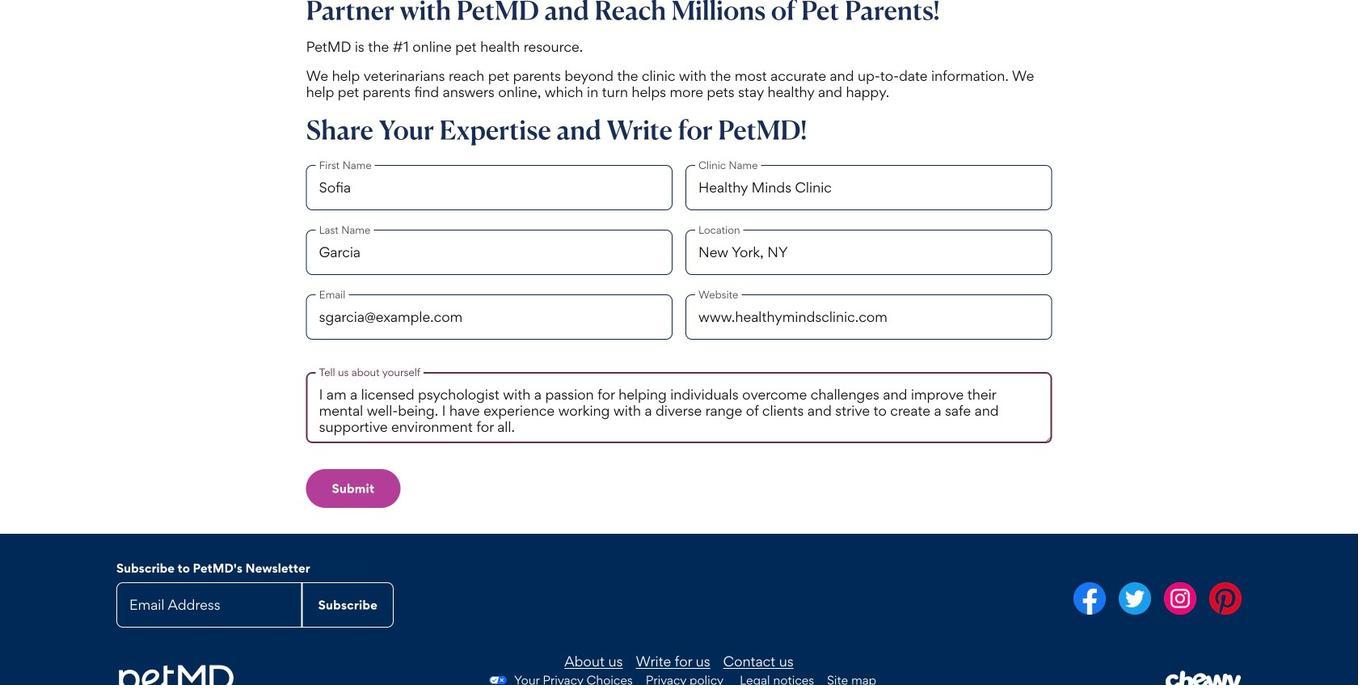 Task type: locate. For each thing, give the bounding box(es) containing it.
None text field
[[306, 165, 673, 210], [686, 230, 1053, 275], [306, 385, 1053, 443], [306, 165, 673, 210], [686, 230, 1053, 275], [306, 385, 1053, 443]]

pinterest image
[[1210, 582, 1242, 615]]

None text field
[[686, 165, 1053, 210], [306, 230, 673, 275], [686, 294, 1053, 340], [686, 165, 1053, 210], [306, 230, 673, 275], [686, 294, 1053, 340]]

instagram image
[[1165, 582, 1197, 615]]

about petmd element
[[306, 653, 1053, 670]]

facebook image
[[1074, 582, 1106, 615]]

None email field
[[306, 294, 673, 340], [116, 582, 302, 627], [306, 294, 673, 340], [116, 582, 302, 627]]



Task type: describe. For each thing, give the bounding box(es) containing it.
twitter image
[[1119, 582, 1152, 615]]

petmd home image
[[116, 663, 235, 685]]

my privacy choices image
[[482, 676, 514, 684]]

chewy logo image
[[1165, 670, 1242, 685]]

social element
[[686, 582, 1242, 618]]

legal element
[[740, 673, 877, 685]]



Task type: vqa. For each thing, say whether or not it's contained in the screenshot.
twitter icon
yes



